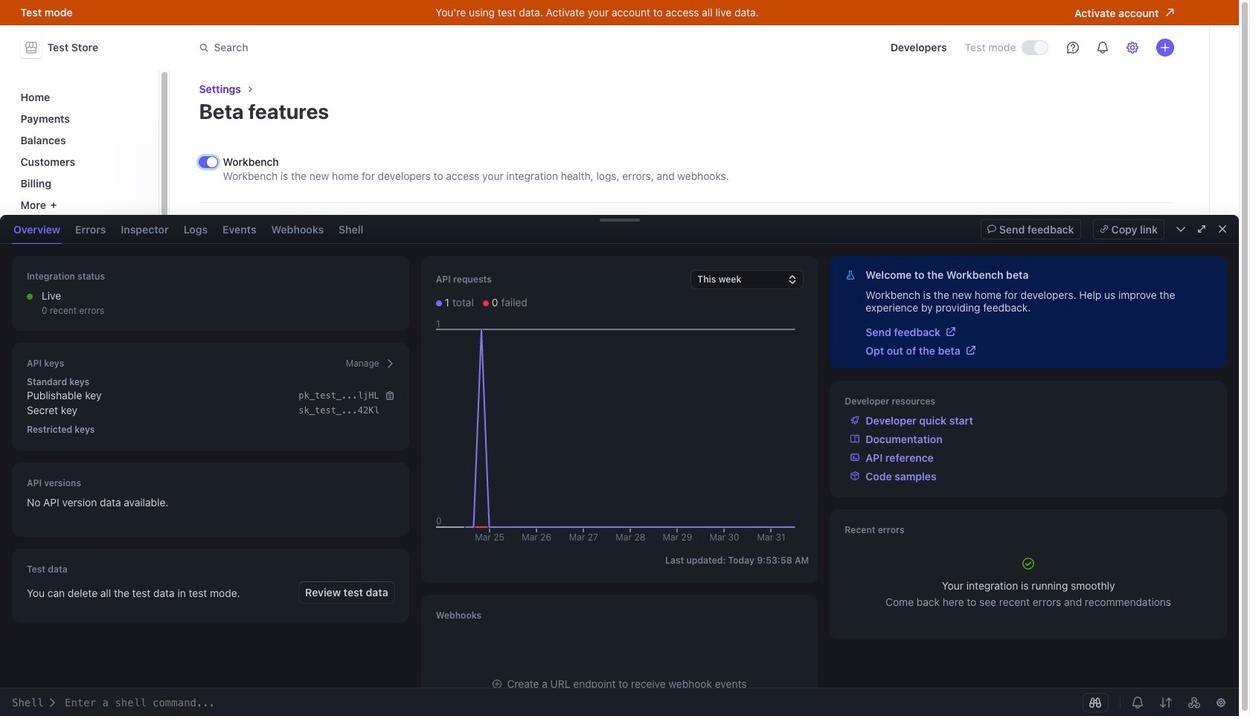 Task type: locate. For each thing, give the bounding box(es) containing it.
minimize workbench image
[[1177, 225, 1186, 234]]

collapse workbench image
[[1219, 225, 1228, 234]]

2 recent element from the top
[[15, 318, 149, 429]]

help image
[[1067, 42, 1079, 54]]

recent element
[[15, 304, 149, 429], [15, 318, 149, 429]]

core navigation links element
[[15, 85, 149, 217]]

None search field
[[190, 34, 610, 61]]

enter full screen image
[[1198, 225, 1207, 234]]

notifications image
[[1097, 42, 1109, 54]]



Task type: describe. For each thing, give the bounding box(es) containing it.
Search text field
[[190, 34, 610, 61]]

Test mode checkbox
[[1022, 41, 1048, 54]]

pinned element
[[15, 241, 149, 280]]

settings image
[[1127, 42, 1139, 54]]

Shell input field text field
[[0, 698, 1069, 709]]

1 recent element from the top
[[15, 304, 149, 429]]



Task type: vqa. For each thing, say whether or not it's contained in the screenshot.
Recent element
yes



